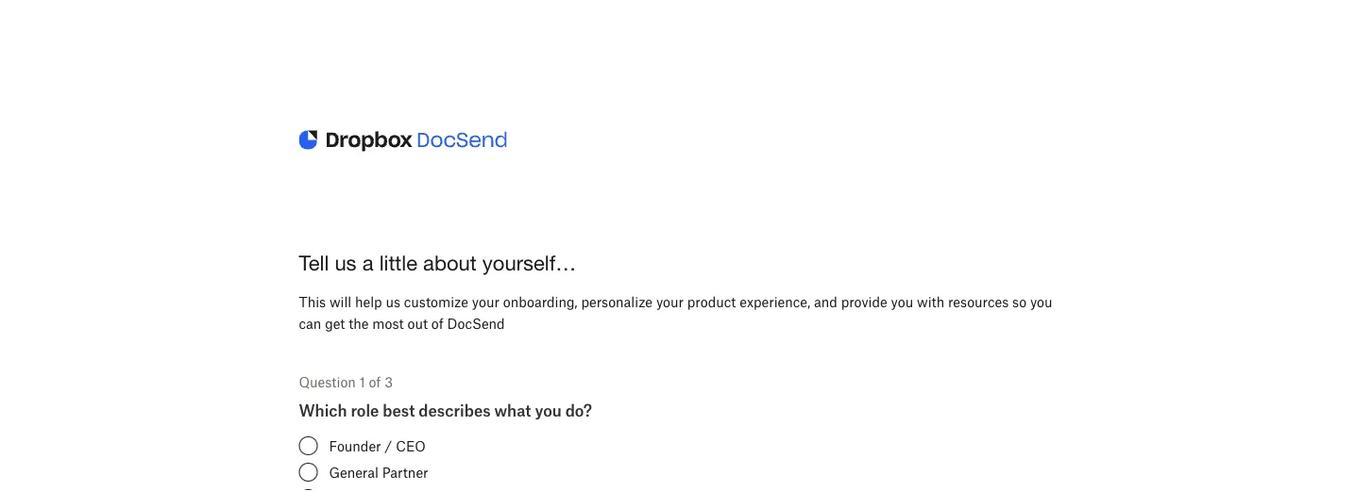 Task type: describe. For each thing, give the bounding box(es) containing it.
get
[[325, 316, 345, 332]]

founder
[[329, 439, 381, 455]]

1 your from the left
[[472, 294, 500, 310]]

can
[[299, 316, 321, 332]]

resources
[[948, 294, 1009, 310]]

this
[[299, 294, 326, 310]]

tell us a little about yourself…
[[299, 251, 576, 275]]

partner
[[382, 465, 428, 481]]

of inside 'this will help us customize your onboarding, personalize your product experience, and provide you with resources so you can get the most out of docsend'
[[431, 316, 444, 332]]

the
[[349, 316, 369, 332]]

out
[[407, 316, 428, 332]]

/
[[385, 439, 392, 455]]

role
[[351, 402, 379, 420]]

describes
[[419, 402, 491, 420]]

customize
[[404, 294, 468, 310]]

1
[[359, 374, 365, 390]]

provide
[[841, 294, 887, 310]]

about
[[423, 251, 477, 275]]

will
[[329, 294, 351, 310]]

ceo
[[396, 439, 426, 455]]

question 1 of 3
[[299, 374, 393, 390]]

little
[[379, 251, 417, 275]]

general
[[329, 465, 378, 481]]

3
[[384, 374, 393, 390]]

tell
[[299, 251, 329, 275]]

personalize
[[581, 294, 653, 310]]

which
[[299, 402, 347, 420]]

most
[[372, 316, 404, 332]]

founder / ceo
[[329, 439, 426, 455]]

docsend
[[447, 316, 505, 332]]

onboarding,
[[503, 294, 577, 310]]



Task type: vqa. For each thing, say whether or not it's contained in the screenshot.
get
yes



Task type: locate. For each thing, give the bounding box(es) containing it.
us left 'a'
[[335, 251, 357, 275]]

what
[[494, 402, 531, 420]]

with
[[917, 294, 944, 310]]

1 horizontal spatial you
[[891, 294, 913, 310]]

you right so
[[1030, 294, 1052, 310]]

you
[[891, 294, 913, 310], [1030, 294, 1052, 310], [535, 402, 562, 420]]

best
[[383, 402, 415, 420]]

0 horizontal spatial us
[[335, 251, 357, 275]]

general partner
[[329, 465, 428, 481]]

of
[[431, 316, 444, 332], [369, 374, 381, 390]]

go to docsend homepage image
[[299, 125, 507, 158]]

your up docsend
[[472, 294, 500, 310]]

us up the most
[[386, 294, 400, 310]]

0 horizontal spatial you
[[535, 402, 562, 420]]

1 vertical spatial us
[[386, 294, 400, 310]]

do?
[[565, 402, 592, 420]]

1 horizontal spatial of
[[431, 316, 444, 332]]

you inside "option group"
[[535, 402, 562, 420]]

us inside 'this will help us customize your onboarding, personalize your product experience, and provide you with resources so you can get the most out of docsend'
[[386, 294, 400, 310]]

2 your from the left
[[656, 294, 684, 310]]

this will help us customize your onboarding, personalize your product experience, and provide you with resources so you can get the most out of docsend
[[299, 294, 1052, 332]]

which role best describes what you do?
[[299, 402, 592, 420]]

yourself…
[[482, 251, 576, 275]]

a
[[362, 251, 374, 275]]

you left the do?
[[535, 402, 562, 420]]

0 vertical spatial of
[[431, 316, 444, 332]]

2 horizontal spatial you
[[1030, 294, 1052, 310]]

1 horizontal spatial your
[[656, 294, 684, 310]]

0 horizontal spatial of
[[369, 374, 381, 390]]

help
[[355, 294, 382, 310]]

and
[[814, 294, 837, 310]]

product
[[687, 294, 736, 310]]

us
[[335, 251, 357, 275], [386, 294, 400, 310]]

your
[[472, 294, 500, 310], [656, 294, 684, 310]]

0 horizontal spatial your
[[472, 294, 500, 310]]

of right 1 on the left bottom
[[369, 374, 381, 390]]

0 vertical spatial us
[[335, 251, 357, 275]]

question
[[299, 374, 356, 390]]

of right out
[[431, 316, 444, 332]]

your left product
[[656, 294, 684, 310]]

1 vertical spatial of
[[369, 374, 381, 390]]

you left with
[[891, 294, 913, 310]]

1 horizontal spatial us
[[386, 294, 400, 310]]

experience,
[[740, 294, 810, 310]]

so
[[1012, 294, 1027, 310]]

which role best describes what you do? option group
[[299, 402, 1073, 492]]



